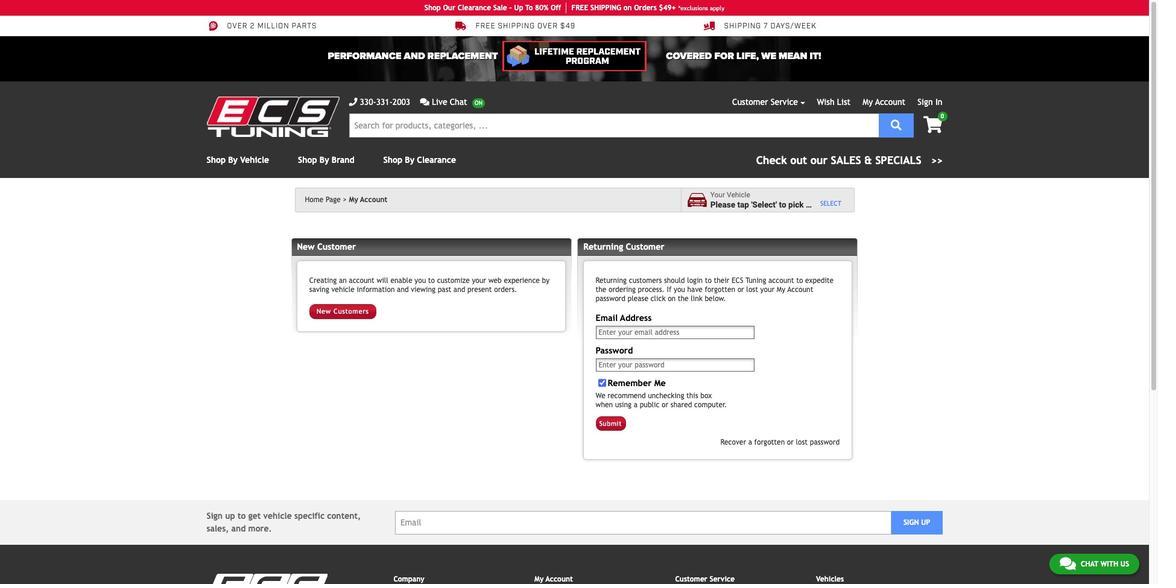 Task type: vqa. For each thing, say whether or not it's contained in the screenshot.
customize
yes



Task type: locate. For each thing, give the bounding box(es) containing it.
1 vertical spatial or
[[662, 401, 669, 409]]

page
[[326, 196, 341, 204]]

returning for returning customer
[[584, 242, 623, 252]]

clearance up free
[[458, 4, 491, 12]]

1 vertical spatial on
[[668, 294, 676, 303]]

0 horizontal spatial by
[[228, 155, 238, 165]]

0 vertical spatial your
[[472, 276, 486, 285]]

free ship ping on orders $49+ *exclusions apply
[[572, 4, 725, 12]]

1 horizontal spatial vehicle
[[332, 285, 355, 294]]

0 horizontal spatial my account
[[349, 196, 388, 204]]

vehicle
[[240, 155, 269, 165], [727, 191, 751, 199]]

customer
[[733, 97, 768, 107], [317, 242, 356, 252], [626, 242, 665, 252], [676, 575, 708, 584]]

ecs tuning image
[[207, 97, 339, 137], [207, 574, 327, 584]]

account right tuning at the right
[[769, 276, 794, 285]]

*exclusions apply link
[[679, 3, 725, 12]]

us
[[1121, 560, 1130, 568]]

1 vertical spatial vehicle
[[332, 285, 355, 294]]

shop
[[425, 4, 441, 12], [207, 155, 226, 165], [298, 155, 317, 165], [384, 155, 403, 165]]

1 horizontal spatial and
[[397, 285, 409, 294]]

saving
[[309, 285, 329, 294]]

Email email field
[[395, 511, 892, 535]]

a inside your vehicle please tap 'select' to pick a vehicle
[[806, 199, 811, 209]]

2 account from the left
[[769, 276, 794, 285]]

clearance for by
[[417, 155, 456, 165]]

email
[[596, 312, 618, 323]]

clearance for our
[[458, 4, 491, 12]]

ecs tuning image up "shop by vehicle" link
[[207, 97, 339, 137]]

1 vertical spatial returning
[[596, 276, 627, 285]]

1 horizontal spatial or
[[738, 285, 744, 294]]

0 horizontal spatial new
[[297, 242, 315, 252]]

on
[[624, 4, 632, 12], [668, 294, 676, 303]]

1 horizontal spatial lost
[[796, 438, 808, 447]]

2 horizontal spatial vehicle
[[813, 199, 839, 209]]

'select'
[[751, 199, 777, 209]]

shipping
[[498, 22, 535, 31]]

or down unchecking
[[662, 401, 669, 409]]

0 vertical spatial service
[[771, 97, 798, 107]]

sign up to get vehicle specific content, sales, and more.
[[207, 511, 361, 534]]

my
[[863, 97, 873, 107], [349, 196, 358, 204], [777, 285, 786, 294], [535, 575, 544, 584]]

0 horizontal spatial password
[[596, 294, 626, 303]]

sales
[[831, 154, 861, 167]]

0 vertical spatial ecs tuning image
[[207, 97, 339, 137]]

my inside returning customers should login to their ecs tuning account to expedite the ordering process. if you have forgotten or lost your my account password please click on the link below.
[[777, 285, 786, 294]]

1 vertical spatial service
[[710, 575, 735, 584]]

1 horizontal spatial a
[[749, 438, 752, 447]]

vehicle
[[813, 199, 839, 209], [332, 285, 355, 294], [263, 511, 292, 521]]

or down ecs
[[738, 285, 744, 294]]

a right using in the right bottom of the page
[[634, 401, 638, 409]]

0 vertical spatial customer service
[[733, 97, 798, 107]]

1 vertical spatial customer service
[[676, 575, 735, 584]]

1 horizontal spatial you
[[674, 285, 685, 294]]

forgotten down their
[[705, 285, 736, 294]]

new down saving
[[317, 307, 331, 316]]

if
[[667, 285, 672, 294]]

0 horizontal spatial or
[[662, 401, 669, 409]]

returning customer
[[584, 242, 665, 252]]

phone image
[[349, 98, 358, 106]]

wish list
[[817, 97, 851, 107]]

customers
[[334, 307, 369, 316]]

0 horizontal spatial forgotten
[[705, 285, 736, 294]]

*exclusions
[[679, 5, 708, 11]]

password inside returning customers should login to their ecs tuning account to expedite the ordering process. if you have forgotten or lost your my account password please click on the link below.
[[596, 294, 626, 303]]

on right the ping
[[624, 4, 632, 12]]

0 horizontal spatial account
[[349, 276, 375, 285]]

sign up button
[[892, 511, 943, 535]]

1 horizontal spatial forgotten
[[755, 438, 785, 447]]

0 vertical spatial my account
[[863, 97, 906, 107]]

box
[[701, 391, 712, 400]]

we recommend unchecking this box when using a public or shared computer.
[[596, 391, 727, 409]]

vehicle inside your vehicle please tap 'select' to pick a vehicle
[[813, 199, 839, 209]]

1 vertical spatial forgotten
[[755, 438, 785, 447]]

to inside your vehicle please tap 'select' to pick a vehicle
[[779, 199, 787, 209]]

and down "enable"
[[397, 285, 409, 294]]

1 vertical spatial your
[[761, 285, 775, 294]]

a right recover
[[749, 438, 752, 447]]

1 vertical spatial a
[[634, 401, 638, 409]]

1 vertical spatial chat
[[1081, 560, 1099, 568]]

0 horizontal spatial your
[[472, 276, 486, 285]]

click
[[651, 294, 666, 303]]

search image
[[891, 119, 902, 130]]

up inside sign up to get vehicle specific content, sales, and more.
[[225, 511, 235, 521]]

shipping 7 days/week link
[[704, 21, 817, 31]]

Email Address email field
[[596, 326, 755, 339]]

account
[[876, 97, 906, 107], [360, 196, 388, 204], [788, 285, 814, 294], [546, 575, 573, 584]]

recover
[[721, 438, 746, 447]]

comments image
[[420, 98, 430, 106]]

clearance down live
[[417, 155, 456, 165]]

wish
[[817, 97, 835, 107]]

your down tuning at the right
[[761, 285, 775, 294]]

replacement
[[428, 50, 498, 62]]

new
[[297, 242, 315, 252], [317, 307, 331, 316]]

2 vertical spatial vehicle
[[263, 511, 292, 521]]

the left link
[[678, 294, 689, 303]]

sign for sign up to get vehicle specific content, sales, and more.
[[207, 511, 223, 521]]

2 horizontal spatial by
[[405, 155, 415, 165]]

330-
[[360, 97, 376, 107]]

a for vehicle
[[806, 199, 811, 209]]

0 horizontal spatial on
[[624, 4, 632, 12]]

0 vertical spatial returning
[[584, 242, 623, 252]]

vehicle up more.
[[263, 511, 292, 521]]

past
[[438, 285, 452, 294]]

0 vertical spatial vehicle
[[240, 155, 269, 165]]

1 by from the left
[[228, 155, 238, 165]]

chat right live
[[450, 97, 467, 107]]

shop for shop our clearance sale - up to 80% off
[[425, 4, 441, 12]]

0 horizontal spatial service
[[710, 575, 735, 584]]

up for sign up
[[921, 519, 931, 527]]

your inside creating an account will enable you to customize your web experience by saving vehicle information and viewing past and present orders.
[[472, 276, 486, 285]]

on down if
[[668, 294, 676, 303]]

1 horizontal spatial on
[[668, 294, 676, 303]]

2 vertical spatial or
[[787, 438, 794, 447]]

1 account from the left
[[349, 276, 375, 285]]

new inside 'link'
[[317, 307, 331, 316]]

chat left the 'with'
[[1081, 560, 1099, 568]]

lost inside returning customers should login to their ecs tuning account to expedite the ordering process. if you have forgotten or lost your my account password please click on the link below.
[[747, 285, 758, 294]]

account inside returning customers should login to their ecs tuning account to expedite the ordering process. if you have forgotten or lost your my account password please click on the link below.
[[769, 276, 794, 285]]

1 vertical spatial new
[[317, 307, 331, 316]]

1 horizontal spatial new
[[317, 307, 331, 316]]

1 horizontal spatial up
[[921, 519, 931, 527]]

2 horizontal spatial or
[[787, 438, 794, 447]]

experience
[[504, 276, 540, 285]]

0 horizontal spatial up
[[225, 511, 235, 521]]

you
[[415, 276, 426, 285], [674, 285, 685, 294]]

creating an account will enable you to customize your web experience by saving vehicle information and viewing past and present orders.
[[309, 276, 550, 294]]

we
[[596, 391, 606, 400]]

2 horizontal spatial a
[[806, 199, 811, 209]]

and inside sign up to get vehicle specific content, sales, and more.
[[231, 524, 246, 534]]

a inside we recommend unchecking this box when using a public or shared computer.
[[634, 401, 638, 409]]

the left the ordering
[[596, 285, 607, 294]]

free
[[476, 22, 496, 31]]

&
[[865, 154, 872, 167]]

tuning
[[746, 276, 767, 285]]

public
[[640, 401, 660, 409]]

live chat
[[432, 97, 467, 107]]

customer service inside dropdown button
[[733, 97, 798, 107]]

vehicle inside creating an account will enable you to customize your web experience by saving vehicle information and viewing past and present orders.
[[332, 285, 355, 294]]

Remember Me checkbox
[[598, 379, 606, 387]]

1 vertical spatial clearance
[[417, 155, 456, 165]]

1 vertical spatial lost
[[796, 438, 808, 447]]

you right if
[[674, 285, 685, 294]]

1 vertical spatial my account
[[349, 196, 388, 204]]

to
[[526, 4, 533, 12]]

1 horizontal spatial password
[[810, 438, 840, 447]]

vehicle down an
[[332, 285, 355, 294]]

tap
[[738, 199, 749, 209]]

1 vertical spatial you
[[674, 285, 685, 294]]

returning for returning customers should login to their ecs tuning account to expedite the ordering process. if you have forgotten or lost your my account password please click on the link below.
[[596, 276, 627, 285]]

to left get
[[238, 511, 246, 521]]

0 vertical spatial the
[[596, 285, 607, 294]]

this
[[687, 391, 699, 400]]

0 horizontal spatial vehicle
[[263, 511, 292, 521]]

customers
[[629, 276, 662, 285]]

select
[[821, 200, 842, 207]]

1 horizontal spatial clearance
[[458, 4, 491, 12]]

sign inside sign up to get vehicle specific content, sales, and more.
[[207, 511, 223, 521]]

you up viewing
[[415, 276, 426, 285]]

80%
[[535, 4, 549, 12]]

to
[[779, 199, 787, 209], [428, 276, 435, 285], [705, 276, 712, 285], [797, 276, 803, 285], [238, 511, 246, 521]]

new for new customer
[[297, 242, 315, 252]]

with
[[1101, 560, 1119, 568]]

1 ecs tuning image from the top
[[207, 97, 339, 137]]

0 horizontal spatial you
[[415, 276, 426, 285]]

select link
[[821, 200, 842, 208]]

should
[[664, 276, 685, 285]]

0 vertical spatial new
[[297, 242, 315, 252]]

to left "expedite" on the right top of page
[[797, 276, 803, 285]]

your up the present
[[472, 276, 486, 285]]

3 by from the left
[[405, 155, 415, 165]]

and down customize
[[454, 285, 465, 294]]

1 horizontal spatial the
[[678, 294, 689, 303]]

0 vertical spatial lost
[[747, 285, 758, 294]]

1 horizontal spatial by
[[320, 155, 329, 165]]

a right pick
[[806, 199, 811, 209]]

2 vertical spatial my account
[[535, 575, 573, 584]]

more.
[[248, 524, 272, 534]]

sign
[[918, 97, 933, 107], [207, 511, 223, 521], [904, 519, 919, 527]]

$49
[[561, 22, 576, 31]]

1 horizontal spatial chat
[[1081, 560, 1099, 568]]

up inside "button"
[[921, 519, 931, 527]]

list
[[837, 97, 851, 107]]

account inside returning customers should login to their ecs tuning account to expedite the ordering process. if you have forgotten or lost your my account password please click on the link below.
[[788, 285, 814, 294]]

1 horizontal spatial service
[[771, 97, 798, 107]]

vehicle inside sign up to get vehicle specific content, sales, and more.
[[263, 511, 292, 521]]

shop our clearance sale - up to 80% off link
[[425, 2, 567, 13]]

to up viewing
[[428, 276, 435, 285]]

0 vertical spatial or
[[738, 285, 744, 294]]

by
[[228, 155, 238, 165], [320, 155, 329, 165], [405, 155, 415, 165]]

returning customers should login to their ecs tuning account to expedite the ordering process. if you have forgotten or lost your my account password please click on the link below.
[[596, 276, 834, 303]]

ecs tuning image down more.
[[207, 574, 327, 584]]

computer.
[[695, 401, 727, 409]]

password
[[596, 345, 633, 355]]

1 vertical spatial ecs tuning image
[[207, 574, 327, 584]]

None submit
[[596, 416, 626, 431]]

shop for shop by brand
[[298, 155, 317, 165]]

sign inside "button"
[[904, 519, 919, 527]]

1 horizontal spatial your
[[761, 285, 775, 294]]

2 horizontal spatial my account
[[863, 97, 906, 107]]

returning inside returning customers should login to their ecs tuning account to expedite the ordering process. if you have forgotten or lost your my account password please click on the link below.
[[596, 276, 627, 285]]

shipping
[[724, 22, 762, 31]]

account inside creating an account will enable you to customize your web experience by saving vehicle information and viewing past and present orders.
[[349, 276, 375, 285]]

to left pick
[[779, 199, 787, 209]]

to inside sign up to get vehicle specific content, sales, and more.
[[238, 511, 246, 521]]

your
[[472, 276, 486, 285], [761, 285, 775, 294]]

forgotten right recover
[[755, 438, 785, 447]]

1 vertical spatial password
[[810, 438, 840, 447]]

shop by vehicle
[[207, 155, 269, 165]]

new up "creating"
[[297, 242, 315, 252]]

1 horizontal spatial vehicle
[[727, 191, 751, 199]]

vehicle right pick
[[813, 199, 839, 209]]

sales,
[[207, 524, 229, 534]]

on inside returning customers should login to their ecs tuning account to expedite the ordering process. if you have forgotten or lost your my account password please click on the link below.
[[668, 294, 676, 303]]

0 horizontal spatial clearance
[[417, 155, 456, 165]]

0 vertical spatial you
[[415, 276, 426, 285]]

0 vertical spatial forgotten
[[705, 285, 736, 294]]

and
[[397, 285, 409, 294], [454, 285, 465, 294], [231, 524, 246, 534]]

get
[[248, 511, 261, 521]]

forgotten
[[705, 285, 736, 294], [755, 438, 785, 447]]

0 vertical spatial chat
[[450, 97, 467, 107]]

1 horizontal spatial account
[[769, 276, 794, 285]]

account up information
[[349, 276, 375, 285]]

below.
[[705, 294, 726, 303]]

0 horizontal spatial the
[[596, 285, 607, 294]]

0 vertical spatial a
[[806, 199, 811, 209]]

free shipping over $49 link
[[455, 21, 576, 31]]

331-
[[376, 97, 393, 107]]

my account
[[863, 97, 906, 107], [349, 196, 388, 204], [535, 575, 573, 584]]

0 horizontal spatial and
[[231, 524, 246, 534]]

0 vertical spatial clearance
[[458, 4, 491, 12]]

present
[[468, 285, 492, 294]]

shop for shop by clearance
[[384, 155, 403, 165]]

0 vertical spatial vehicle
[[813, 199, 839, 209]]

1 vertical spatial vehicle
[[727, 191, 751, 199]]

and right the sales,
[[231, 524, 246, 534]]

recommend
[[608, 391, 646, 400]]

2 by from the left
[[320, 155, 329, 165]]

shop by clearance link
[[384, 155, 456, 165]]

specials
[[876, 154, 922, 167]]

0 horizontal spatial lost
[[747, 285, 758, 294]]

0 horizontal spatial a
[[634, 401, 638, 409]]

0 vertical spatial password
[[596, 294, 626, 303]]

or right recover
[[787, 438, 794, 447]]



Task type: describe. For each thing, give the bounding box(es) containing it.
1 vertical spatial the
[[678, 294, 689, 303]]

recover a forgotten or lost password
[[721, 438, 840, 447]]

unchecking
[[648, 391, 685, 400]]

in
[[936, 97, 943, 107]]

vehicles
[[816, 575, 844, 584]]

ordering
[[609, 285, 636, 294]]

shop for shop by vehicle
[[207, 155, 226, 165]]

live chat link
[[420, 96, 485, 109]]

remember me
[[608, 378, 666, 388]]

enable
[[391, 276, 413, 285]]

up
[[514, 4, 523, 12]]

home page
[[305, 196, 341, 204]]

to left their
[[705, 276, 712, 285]]

your vehicle please tap 'select' to pick a vehicle
[[711, 191, 839, 209]]

0 link
[[914, 112, 948, 135]]

pick
[[789, 199, 804, 209]]

parts
[[292, 22, 317, 31]]

to inside creating an account will enable you to customize your web experience by saving vehicle information and viewing past and present orders.
[[428, 276, 435, 285]]

forgotten inside returning customers should login to their ecs tuning account to expedite the ordering process. if you have forgotten or lost your my account password please click on the link below.
[[705, 285, 736, 294]]

company
[[394, 575, 425, 584]]

sign in link
[[918, 97, 943, 107]]

0
[[941, 113, 945, 119]]

covered
[[666, 50, 712, 62]]

shop by brand link
[[298, 155, 355, 165]]

330-331-2003
[[360, 97, 410, 107]]

shop our clearance sale - up to 80% off
[[425, 4, 561, 12]]

please
[[628, 294, 649, 303]]

ecs
[[732, 276, 744, 285]]

service inside dropdown button
[[771, 97, 798, 107]]

shop by clearance
[[384, 155, 456, 165]]

mean
[[779, 50, 808, 62]]

over 2 million parts
[[227, 22, 317, 31]]

ping
[[606, 4, 622, 12]]

Search text field
[[349, 113, 879, 138]]

by for clearance
[[405, 155, 415, 165]]

chat with us link
[[1050, 554, 1140, 574]]

shared
[[671, 401, 692, 409]]

new customer
[[297, 242, 356, 252]]

your inside returning customers should login to their ecs tuning account to expedite the ordering process. if you have forgotten or lost your my account password please click on the link below.
[[761, 285, 775, 294]]

a for public
[[634, 401, 638, 409]]

content,
[[327, 511, 361, 521]]

vehicle inside your vehicle please tap 'select' to pick a vehicle
[[727, 191, 751, 199]]

my account link
[[863, 97, 906, 107]]

sale
[[493, 4, 507, 12]]

over
[[227, 22, 248, 31]]

over
[[538, 22, 558, 31]]

million
[[257, 22, 289, 31]]

shop by brand
[[298, 155, 355, 165]]

shopping cart image
[[924, 116, 943, 133]]

2 vertical spatial a
[[749, 438, 752, 447]]

email address
[[596, 312, 652, 323]]

it!
[[810, 50, 822, 62]]

our
[[443, 4, 456, 12]]

sign for sign in
[[918, 97, 933, 107]]

for
[[715, 50, 734, 62]]

address
[[620, 312, 652, 323]]

1 horizontal spatial my account
[[535, 575, 573, 584]]

specific
[[294, 511, 325, 521]]

web
[[489, 276, 502, 285]]

customer inside customer service dropdown button
[[733, 97, 768, 107]]

viewing
[[411, 285, 436, 294]]

sales & specials
[[831, 154, 922, 167]]

0 horizontal spatial vehicle
[[240, 155, 269, 165]]

or inside we recommend unchecking this box when using a public or shared computer.
[[662, 401, 669, 409]]

2 ecs tuning image from the top
[[207, 574, 327, 584]]

new customers link
[[309, 304, 376, 319]]

process.
[[638, 285, 665, 294]]

shipping 7 days/week
[[724, 22, 817, 31]]

customer service button
[[733, 96, 805, 109]]

0 horizontal spatial chat
[[450, 97, 467, 107]]

information
[[357, 285, 395, 294]]

life,
[[737, 50, 759, 62]]

orders.
[[494, 285, 517, 294]]

sign for sign up
[[904, 519, 919, 527]]

link
[[691, 294, 703, 303]]

new for new customers
[[317, 307, 331, 316]]

by for brand
[[320, 155, 329, 165]]

covered for life, we mean it!
[[666, 50, 822, 62]]

you inside returning customers should login to their ecs tuning account to expedite the ordering process. if you have forgotten or lost your my account password please click on the link below.
[[674, 285, 685, 294]]

2 horizontal spatial and
[[454, 285, 465, 294]]

by for vehicle
[[228, 155, 238, 165]]

live
[[432, 97, 447, 107]]

sign in
[[918, 97, 943, 107]]

sign up
[[904, 519, 931, 527]]

Password password field
[[596, 359, 755, 372]]

lifetime replacement program banner image
[[503, 41, 647, 71]]

days/week
[[771, 22, 817, 31]]

up for sign up to get vehicle specific content, sales, and more.
[[225, 511, 235, 521]]

and
[[404, 50, 425, 62]]

comments image
[[1060, 556, 1076, 571]]

creating
[[309, 276, 337, 285]]

off
[[551, 4, 561, 12]]

brand
[[332, 155, 355, 165]]

over 2 million parts link
[[207, 21, 317, 31]]

or inside returning customers should login to their ecs tuning account to expedite the ordering process. if you have forgotten or lost your my account password please click on the link below.
[[738, 285, 744, 294]]

chat with us
[[1081, 560, 1130, 568]]

shop by vehicle link
[[207, 155, 269, 165]]

your
[[711, 191, 725, 199]]

by
[[542, 276, 550, 285]]

0 vertical spatial on
[[624, 4, 632, 12]]

ship
[[591, 4, 606, 12]]

an
[[339, 276, 347, 285]]

you inside creating an account will enable you to customize your web experience by saving vehicle information and viewing past and present orders.
[[415, 276, 426, 285]]



